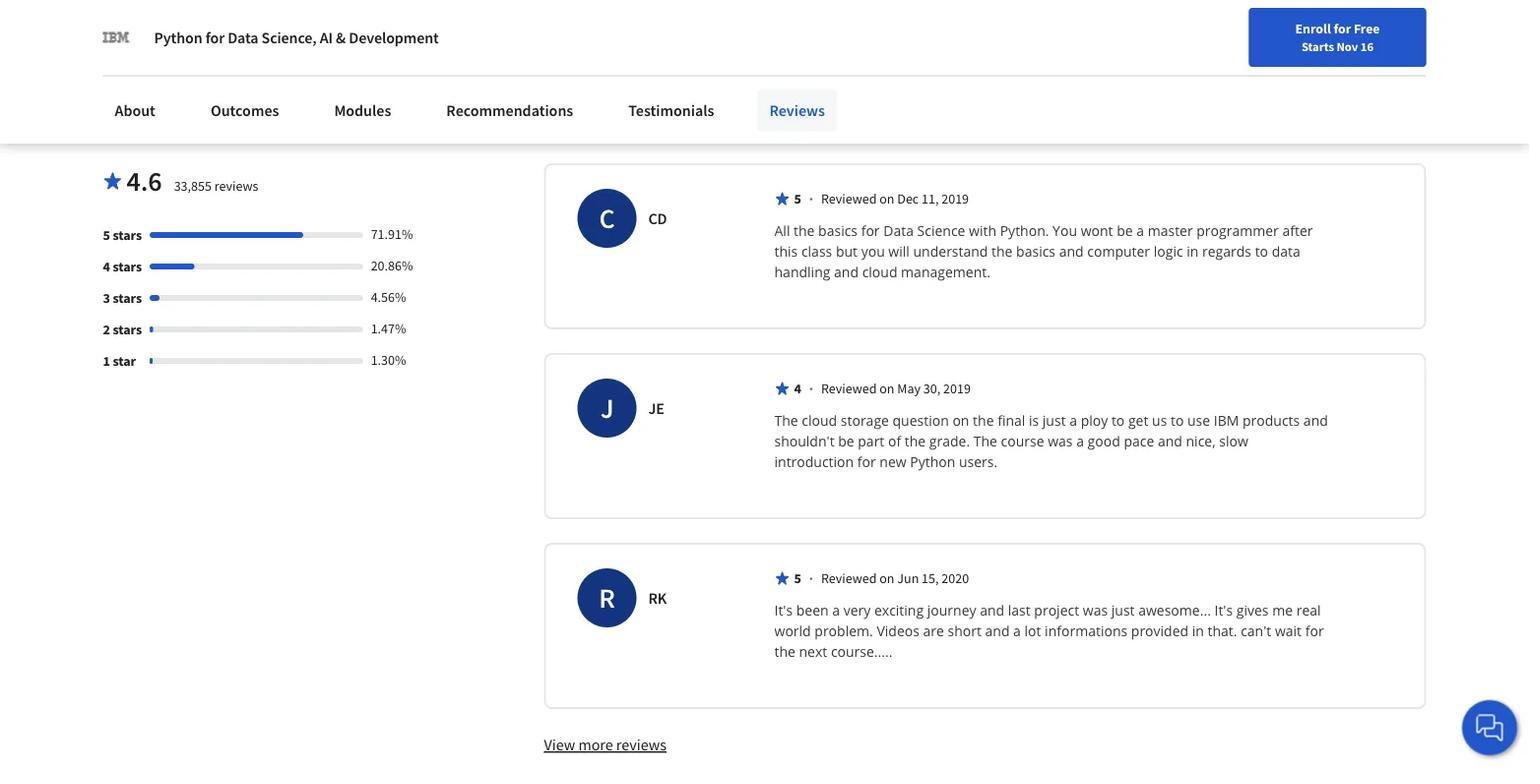 Task type: locate. For each thing, give the bounding box(es) containing it.
us
[[1152, 412, 1167, 431]]

of up new on the bottom of the page
[[888, 433, 901, 451]]

on left jun
[[879, 570, 895, 588]]

was
[[1048, 433, 1073, 451], [1083, 602, 1108, 621]]

0 vertical spatial 3
[[604, 107, 612, 126]]

0 vertical spatial just
[[1043, 412, 1066, 431]]

you
[[861, 243, 885, 261]]

for up you
[[861, 222, 880, 241]]

shouldn't
[[774, 433, 835, 451]]

menu item
[[1116, 20, 1243, 84]]

0 vertical spatial cloud
[[862, 263, 897, 282]]

outcomes
[[211, 100, 279, 120]]

it's up that. at bottom
[[1215, 602, 1233, 621]]

1 horizontal spatial 3
[[604, 107, 612, 126]]

2019 for c
[[942, 190, 969, 208]]

0 vertical spatial 5
[[794, 190, 801, 208]]

2 vertical spatial reviewed
[[821, 570, 877, 588]]

be up computer
[[1117, 222, 1133, 241]]

3 up 2
[[103, 290, 110, 308]]

0 vertical spatial be
[[1117, 222, 1133, 241]]

on for c
[[879, 190, 895, 208]]

cloud inside the all the basics for data science with python. you wont be a master programmer after this class but you will understand the basics and computer logic in regards to data handling and cloud management.
[[862, 263, 897, 282]]

stars right 2
[[113, 321, 142, 339]]

are
[[923, 623, 944, 641]]

star
[[113, 353, 136, 371]]

cloud
[[862, 263, 897, 282], [802, 412, 837, 431]]

1 vertical spatial was
[[1083, 602, 1108, 621]]

to left data
[[1255, 243, 1268, 261]]

3 stars from the top
[[113, 290, 142, 308]]

wait
[[1275, 623, 1302, 641]]

2 stars from the top
[[113, 258, 142, 276]]

of left 33855 at top left
[[615, 107, 628, 126]]

introduction
[[774, 453, 854, 472]]

learner
[[103, 106, 167, 131]]

just inside the cloud storage question on the final is just a ploy to get us to use ibm products and shouldn't be part of the grade. the course was a good pace and nice, slow introduction for new python users.
[[1043, 412, 1066, 431]]

0 horizontal spatial data
[[228, 28, 258, 47]]

on left may
[[879, 380, 895, 398]]

1 vertical spatial of
[[888, 433, 901, 451]]

5 up been in the right of the page
[[794, 570, 801, 588]]

1 vertical spatial basics
[[1016, 243, 1056, 261]]

0 horizontal spatial cloud
[[802, 412, 837, 431]]

2019
[[942, 190, 969, 208], [943, 380, 971, 398]]

1 vertical spatial python
[[910, 453, 955, 472]]

3 right showing
[[604, 107, 612, 126]]

ai
[[320, 28, 333, 47]]

free
[[1354, 20, 1380, 37]]

the left final
[[973, 412, 994, 431]]

2 horizontal spatial to
[[1255, 243, 1268, 261]]

python
[[154, 28, 202, 47], [910, 453, 955, 472]]

modules link
[[322, 89, 403, 132]]

after
[[1282, 222, 1313, 241]]

starts
[[1302, 38, 1334, 54]]

2 vertical spatial 5
[[794, 570, 801, 588]]

1 vertical spatial data
[[883, 222, 914, 241]]

project
[[1034, 602, 1079, 621]]

None search field
[[281, 12, 714, 52]]

the up "shouldn't"
[[774, 412, 798, 431]]

products
[[1243, 412, 1300, 431]]

ploy
[[1081, 412, 1108, 431]]

and down last
[[985, 623, 1010, 641]]

storage
[[841, 412, 889, 431]]

in inside it's been a very exciting journey and last project was just awesome... it's gives me real world problem. videos are short and a lot informations provided in that. can't wait for the next course.....
[[1192, 623, 1204, 641]]

to right us
[[1171, 412, 1184, 431]]

1 star
[[103, 353, 136, 371]]

0 vertical spatial basics
[[818, 222, 858, 241]]

a up computer
[[1136, 222, 1144, 241]]

1 reviewed from the top
[[821, 190, 877, 208]]

1 vertical spatial be
[[838, 433, 854, 451]]

1 vertical spatial 2019
[[943, 380, 971, 398]]

1 it's from the left
[[774, 602, 793, 621]]

jun
[[897, 570, 919, 588]]

and
[[1059, 243, 1084, 261], [834, 263, 859, 282], [1303, 412, 1328, 431], [1158, 433, 1182, 451], [980, 602, 1004, 621], [985, 623, 1010, 641]]

in for r
[[1192, 623, 1204, 641]]

enroll
[[1295, 20, 1331, 37]]

view
[[544, 736, 575, 756]]

5 up this
[[794, 190, 801, 208]]

1 horizontal spatial it's
[[1215, 602, 1233, 621]]

1 vertical spatial reviews
[[214, 178, 258, 195]]

for up nov
[[1334, 20, 1351, 37]]

was right course
[[1048, 433, 1073, 451]]

1 horizontal spatial data
[[883, 222, 914, 241]]

1 vertical spatial just
[[1111, 602, 1135, 621]]

reviewed up 'but' at top
[[821, 190, 877, 208]]

exciting
[[874, 602, 924, 621]]

on up grade.
[[953, 412, 969, 431]]

33,855
[[174, 178, 212, 195]]

data up will
[[883, 222, 914, 241]]

1 vertical spatial in
[[1192, 623, 1204, 641]]

1 stars from the top
[[113, 227, 142, 245]]

stars down 5 stars
[[113, 258, 142, 276]]

0 vertical spatial in
[[1187, 243, 1199, 261]]

on left the dec
[[879, 190, 895, 208]]

0 horizontal spatial was
[[1048, 433, 1073, 451]]

the right all
[[794, 222, 815, 241]]

in left that. at bottom
[[1192, 623, 1204, 641]]

reviewed on jun 15, 2020
[[821, 570, 969, 588]]

cloud down you
[[862, 263, 897, 282]]

3 reviewed from the top
[[821, 570, 877, 588]]

slow
[[1219, 433, 1248, 451]]

world
[[774, 623, 811, 641]]

course
[[1001, 433, 1044, 451]]

good
[[1088, 433, 1120, 451]]

reviews for learner reviews
[[171, 106, 236, 131]]

data left science,
[[228, 28, 258, 47]]

4 down 5 stars
[[103, 258, 110, 276]]

basics up 'but' at top
[[818, 222, 858, 241]]

problem.
[[815, 623, 873, 641]]

reviews right more
[[616, 736, 666, 756]]

it's up "world"
[[774, 602, 793, 621]]

the down "world"
[[774, 643, 795, 662]]

reviewed on dec 11, 2019
[[821, 190, 969, 208]]

testimonials
[[628, 100, 714, 120]]

1 horizontal spatial was
[[1083, 602, 1108, 621]]

be inside the cloud storage question on the final is just a ploy to get us to use ibm products and shouldn't be part of the grade. the course was a good pace and nice, slow introduction for new python users.
[[838, 433, 854, 451]]

just inside it's been a very exciting journey and last project was just awesome... it's gives me real world problem. videos are short and a lot informations provided in that. can't wait for the next course.....
[[1111, 602, 1135, 621]]

stars up 2 stars
[[113, 290, 142, 308]]

rk
[[648, 589, 667, 609]]

33,855 reviews
[[174, 178, 258, 195]]

0 vertical spatial the
[[774, 412, 798, 431]]

informations
[[1045, 623, 1128, 641]]

0 horizontal spatial be
[[838, 433, 854, 451]]

programmer
[[1197, 222, 1279, 241]]

0 vertical spatial 2019
[[942, 190, 969, 208]]

on for r
[[879, 570, 895, 588]]

2 stars
[[103, 321, 142, 339]]

basics down python.
[[1016, 243, 1056, 261]]

class
[[801, 243, 832, 261]]

cd
[[648, 209, 667, 229]]

stars for 3 stars
[[113, 290, 142, 308]]

for inside the cloud storage question on the final is just a ploy to get us to use ibm products and shouldn't be part of the grade. the course was a good pace and nice, slow introduction for new python users.
[[857, 453, 876, 472]]

python inside the cloud storage question on the final is just a ploy to get us to use ibm products and shouldn't be part of the grade. the course was a good pace and nice, slow introduction for new python users.
[[910, 453, 955, 472]]

for
[[1334, 20, 1351, 37], [205, 28, 225, 47], [861, 222, 880, 241], [857, 453, 876, 472], [1305, 623, 1324, 641]]

a inside the all the basics for data science with python. you wont be a master programmer after this class but you will understand the basics and computer logic in regards to data handling and cloud management.
[[1136, 222, 1144, 241]]

0 vertical spatial of
[[615, 107, 628, 126]]

1 horizontal spatial just
[[1111, 602, 1135, 621]]

for left science,
[[205, 28, 225, 47]]

stars for 4 stars
[[113, 258, 142, 276]]

0 horizontal spatial to
[[1112, 412, 1125, 431]]

cloud up "shouldn't"
[[802, 412, 837, 431]]

to left get
[[1112, 412, 1125, 431]]

1 vertical spatial 4
[[794, 380, 801, 398]]

in right logic
[[1187, 243, 1199, 261]]

and down you
[[1059, 243, 1084, 261]]

it's been a very exciting journey and last project was just awesome... it's gives me real world problem. videos are short and a lot informations provided in that. can't wait for the next course.....
[[774, 602, 1327, 662]]

0 horizontal spatial python
[[154, 28, 202, 47]]

1 vertical spatial cloud
[[802, 412, 837, 431]]

ibm image
[[103, 24, 130, 51]]

just up provided
[[1111, 602, 1135, 621]]

to
[[1255, 243, 1268, 261], [1112, 412, 1125, 431], [1171, 412, 1184, 431]]

coursera image
[[24, 16, 149, 48]]

11,
[[922, 190, 939, 208]]

0 horizontal spatial 3
[[103, 290, 110, 308]]

users.
[[959, 453, 998, 472]]

2019 right 30,
[[943, 380, 971, 398]]

the down with
[[992, 243, 1013, 261]]

may
[[897, 380, 921, 398]]

2 reviewed from the top
[[821, 380, 877, 398]]

0 horizontal spatial it's
[[774, 602, 793, 621]]

view more reviews link
[[544, 735, 666, 756]]

2020
[[942, 570, 969, 588]]

all
[[774, 222, 790, 241]]

0 vertical spatial was
[[1048, 433, 1073, 451]]

the up the users.
[[974, 433, 997, 451]]

4 up "shouldn't"
[[794, 380, 801, 398]]

real
[[1296, 602, 1321, 621]]

it's
[[774, 602, 793, 621], [1215, 602, 1233, 621]]

be left part
[[838, 433, 854, 451]]

science,
[[261, 28, 317, 47]]

0 horizontal spatial 4
[[103, 258, 110, 276]]

reviewed for c
[[821, 190, 877, 208]]

reviewed for j
[[821, 380, 877, 398]]

was up informations
[[1083, 602, 1108, 621]]

0 vertical spatial reviewed
[[821, 190, 877, 208]]

show notifications image
[[1263, 25, 1287, 48]]

in inside the all the basics for data science with python. you wont be a master programmer after this class but you will understand the basics and computer logic in regards to data handling and cloud management.
[[1187, 243, 1199, 261]]

&
[[336, 28, 346, 47]]

2
[[103, 321, 110, 339]]

question
[[893, 412, 949, 431]]

view more reviews
[[544, 736, 666, 756]]

and down 'but' at top
[[834, 263, 859, 282]]

1 vertical spatial 3
[[103, 290, 110, 308]]

reviewed up 'very' on the right bottom
[[821, 570, 877, 588]]

stars up 4 stars
[[113, 227, 142, 245]]

5 up 4 stars
[[103, 227, 110, 245]]

enroll for free starts nov 16
[[1295, 20, 1380, 54]]

can't
[[1241, 623, 1271, 641]]

1 horizontal spatial the
[[974, 433, 997, 451]]

for down part
[[857, 453, 876, 472]]

master
[[1148, 222, 1193, 241]]

1 horizontal spatial of
[[888, 433, 901, 451]]

just right is
[[1043, 412, 1066, 431]]

5 for c
[[794, 190, 801, 208]]

0 vertical spatial 4
[[103, 258, 110, 276]]

reviews for 33,855 reviews
[[214, 178, 258, 195]]

computer
[[1087, 243, 1150, 261]]

2019 right 11,
[[942, 190, 969, 208]]

4 stars from the top
[[113, 321, 142, 339]]

python right ibm image
[[154, 28, 202, 47]]

nov
[[1337, 38, 1358, 54]]

0 horizontal spatial just
[[1043, 412, 1066, 431]]

0 vertical spatial python
[[154, 28, 202, 47]]

reviews
[[171, 106, 236, 131], [214, 178, 258, 195], [616, 736, 666, 756]]

5
[[794, 190, 801, 208], [103, 227, 110, 245], [794, 570, 801, 588]]

1 horizontal spatial be
[[1117, 222, 1133, 241]]

journey
[[927, 602, 976, 621]]

0 vertical spatial reviews
[[171, 106, 236, 131]]

for down real
[[1305, 623, 1324, 641]]

videos
[[877, 623, 919, 641]]

reviews right learner
[[171, 106, 236, 131]]

a left 'very' on the right bottom
[[832, 602, 840, 621]]

new
[[880, 453, 906, 472]]

the inside it's been a very exciting journey and last project was just awesome... it's gives me real world problem. videos are short and a lot informations provided in that. can't wait for the next course.....
[[774, 643, 795, 662]]

python down grade.
[[910, 453, 955, 472]]

1 horizontal spatial cloud
[[862, 263, 897, 282]]

1 horizontal spatial to
[[1171, 412, 1184, 431]]

reviews
[[769, 100, 825, 120]]

1 horizontal spatial python
[[910, 453, 955, 472]]

basics
[[818, 222, 858, 241], [1016, 243, 1056, 261]]

a left lot
[[1013, 623, 1021, 641]]

gives
[[1236, 602, 1269, 621]]

be inside the all the basics for data science with python. you wont be a master programmer after this class but you will understand the basics and computer logic in regards to data handling and cloud management.
[[1117, 222, 1133, 241]]

1 horizontal spatial 4
[[794, 380, 801, 398]]

of
[[615, 107, 628, 126], [888, 433, 901, 451]]

1 vertical spatial reviewed
[[821, 380, 877, 398]]

reviewed up "storage"
[[821, 380, 877, 398]]

awesome...
[[1138, 602, 1211, 621]]

very
[[844, 602, 871, 621]]

reviews right 33,855
[[214, 178, 258, 195]]

0 horizontal spatial of
[[615, 107, 628, 126]]



Task type: vqa. For each thing, say whether or not it's contained in the screenshot.
RK
yes



Task type: describe. For each thing, give the bounding box(es) containing it.
dec
[[897, 190, 919, 208]]

part
[[858, 433, 884, 451]]

4 for 4
[[794, 380, 801, 398]]

data inside the all the basics for data science with python. you wont be a master programmer after this class but you will understand the basics and computer logic in regards to data handling and cloud management.
[[883, 222, 914, 241]]

reviews link
[[758, 89, 837, 132]]

showing
[[544, 107, 601, 126]]

recommendations
[[446, 100, 573, 120]]

a left good
[[1076, 433, 1084, 451]]

2 vertical spatial reviews
[[616, 736, 666, 756]]

management.
[[901, 263, 990, 282]]

0 vertical spatial data
[[228, 28, 258, 47]]

all the basics for data science with python. you wont be a master programmer after this class but you will understand the basics and computer logic in regards to data handling and cloud management.
[[774, 222, 1317, 282]]

learner reviews
[[103, 106, 236, 131]]

more
[[578, 736, 613, 756]]

was inside the cloud storage question on the final is just a ploy to get us to use ibm products and shouldn't be part of the grade. the course was a good pace and nice, slow introduction for new python users.
[[1048, 433, 1073, 451]]

chat with us image
[[1474, 713, 1505, 744]]

handling
[[774, 263, 830, 282]]

in for c
[[1187, 243, 1199, 261]]

and down us
[[1158, 433, 1182, 451]]

was inside it's been a very exciting journey and last project was just awesome... it's gives me real world problem. videos are short and a lot informations provided in that. can't wait for the next course.....
[[1083, 602, 1108, 621]]

that.
[[1208, 623, 1237, 641]]

science
[[917, 222, 965, 241]]

provided
[[1131, 623, 1189, 641]]

16
[[1361, 38, 1374, 54]]

20.86%
[[371, 257, 413, 275]]

for inside the all the basics for data science with python. you wont be a master programmer after this class but you will understand the basics and computer logic in regards to data handling and cloud management.
[[861, 222, 880, 241]]

final
[[998, 412, 1025, 431]]

ibm
[[1214, 412, 1239, 431]]

understand
[[913, 243, 988, 261]]

about
[[115, 100, 155, 120]]

get
[[1128, 412, 1148, 431]]

j
[[600, 392, 614, 426]]

0 horizontal spatial basics
[[818, 222, 858, 241]]

stars for 2 stars
[[113, 321, 142, 339]]

cloud inside the cloud storage question on the final is just a ploy to get us to use ibm products and shouldn't be part of the grade. the course was a good pace and nice, slow introduction for new python users.
[[802, 412, 837, 431]]

course.....
[[831, 643, 893, 662]]

5 for r
[[794, 570, 801, 588]]

nice,
[[1186, 433, 1216, 451]]

me
[[1272, 602, 1293, 621]]

c
[[599, 202, 615, 236]]

data
[[1272, 243, 1300, 261]]

3 stars
[[103, 290, 142, 308]]

the down question
[[905, 433, 926, 451]]

on for j
[[879, 380, 895, 398]]

and left last
[[980, 602, 1004, 621]]

2 it's from the left
[[1215, 602, 1233, 621]]

a left ploy
[[1069, 412, 1077, 431]]

last
[[1008, 602, 1031, 621]]

r
[[599, 582, 615, 616]]

this
[[774, 243, 798, 261]]

71.91%
[[371, 226, 413, 244]]

is
[[1029, 412, 1039, 431]]

1 vertical spatial 5
[[103, 227, 110, 245]]

4 for 4 stars
[[103, 258, 110, 276]]

on inside the cloud storage question on the final is just a ploy to get us to use ibm products and shouldn't be part of the grade. the course was a good pace and nice, slow introduction for new python users.
[[953, 412, 969, 431]]

about link
[[103, 89, 167, 132]]

1 horizontal spatial basics
[[1016, 243, 1056, 261]]

4 stars
[[103, 258, 142, 276]]

33855
[[632, 107, 671, 126]]

been
[[796, 602, 829, 621]]

next
[[799, 643, 827, 662]]

testimonials link
[[617, 89, 726, 132]]

4.56%
[[371, 289, 406, 307]]

lot
[[1025, 623, 1041, 641]]

short
[[948, 623, 982, 641]]

4.6
[[127, 164, 162, 199]]

of inside the cloud storage question on the final is just a ploy to get us to use ibm products and shouldn't be part of the grade. the course was a good pace and nice, slow introduction for new python users.
[[888, 433, 901, 451]]

will
[[888, 243, 910, 261]]

for inside enroll for free starts nov 16
[[1334, 20, 1351, 37]]

regards
[[1202, 243, 1251, 261]]

stars for 5 stars
[[113, 227, 142, 245]]

and right products
[[1303, 412, 1328, 431]]

with
[[969, 222, 996, 241]]

reviewed for r
[[821, 570, 877, 588]]

reviewed on may 30, 2019
[[821, 380, 971, 398]]

for inside it's been a very exciting journey and last project was just awesome... it's gives me real world problem. videos are short and a lot informations provided in that. can't wait for the next course.....
[[1305, 623, 1324, 641]]

logic
[[1154, 243, 1183, 261]]

outcomes link
[[199, 89, 291, 132]]

you
[[1053, 222, 1077, 241]]

pace
[[1124, 433, 1154, 451]]

use
[[1187, 412, 1210, 431]]

1 vertical spatial the
[[974, 433, 997, 451]]

python for data science, ai & development
[[154, 28, 439, 47]]

1
[[103, 353, 110, 371]]

to inside the all the basics for data science with python. you wont be a master programmer after this class but you will understand the basics and computer logic in regards to data handling and cloud management.
[[1255, 243, 1268, 261]]

showing 3 of 33855
[[544, 107, 671, 126]]

0 horizontal spatial the
[[774, 412, 798, 431]]

modules
[[334, 100, 391, 120]]

2019 for j
[[943, 380, 971, 398]]

python.
[[1000, 222, 1049, 241]]



